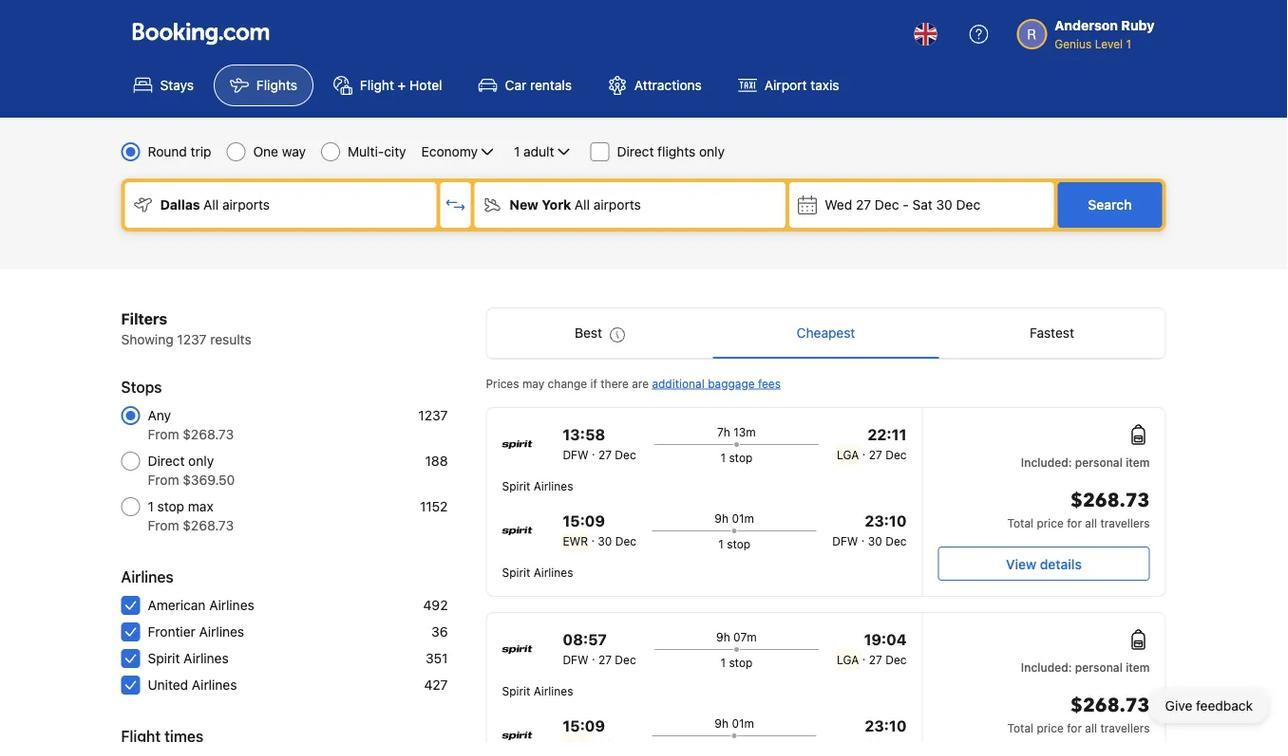 Task type: locate. For each thing, give the bounding box(es) containing it.
0 vertical spatial 1 stop
[[720, 451, 753, 465]]

united airlines
[[148, 678, 237, 693]]

dec for 13:58
[[615, 448, 636, 462]]

27 down 13:58
[[598, 448, 612, 462]]

one way
[[253, 144, 306, 160]]

0 vertical spatial for
[[1067, 517, 1082, 530]]

27 down 19:04
[[869, 654, 882, 667]]

best image
[[610, 328, 625, 343], [610, 328, 625, 343]]

1 vertical spatial 01m
[[732, 717, 754, 731]]

23:10 inside 23:10 dfw . 30 dec
[[865, 512, 907, 531]]

. up 23:10 dfw . 30 dec
[[862, 445, 866, 458]]

1 personal from the top
[[1075, 456, 1123, 469]]

stop up 9h 07m
[[727, 538, 751, 551]]

1 vertical spatial direct
[[148, 454, 185, 469]]

. down 19:04
[[862, 650, 866, 663]]

1 vertical spatial included: personal item
[[1021, 661, 1150, 674]]

dec
[[875, 197, 899, 213], [956, 197, 981, 213], [615, 448, 636, 462], [886, 448, 907, 462], [615, 535, 637, 548], [886, 535, 907, 548], [615, 654, 636, 667], [886, 654, 907, 667]]

30 inside 15:09 ewr . 30 dec
[[598, 535, 612, 548]]

frontier
[[148, 625, 195, 640]]

.
[[592, 445, 595, 458], [862, 445, 866, 458], [591, 531, 595, 544], [861, 531, 865, 544], [592, 650, 595, 663], [862, 650, 866, 663]]

only inside direct only from $369.50
[[188, 454, 214, 469]]

1 vertical spatial 9h
[[716, 631, 730, 644]]

. right 'ewr'
[[591, 531, 595, 544]]

showing
[[121, 332, 173, 348]]

all right york
[[575, 197, 590, 213]]

1237 up 188 at the left of page
[[418, 408, 448, 424]]

0 vertical spatial all
[[1085, 517, 1097, 530]]

15:09 down "08:57 dfw . 27 dec"
[[563, 718, 605, 736]]

airlines right united
[[192, 678, 237, 693]]

15:09 ewr . 30 dec
[[563, 512, 637, 548]]

1 vertical spatial personal
[[1075, 661, 1123, 674]]

airlines up american
[[121, 569, 174, 587]]

lga inside the 19:04 lga . 27 dec
[[837, 654, 859, 667]]

1 right 'level'
[[1126, 37, 1131, 50]]

9h left 07m
[[716, 631, 730, 644]]

13:58
[[563, 426, 605, 444]]

0 horizontal spatial 1237
[[177, 332, 207, 348]]

1 vertical spatial price
[[1037, 722, 1064, 735]]

airports down one
[[222, 197, 270, 213]]

2 price from the top
[[1037, 722, 1064, 735]]

airports
[[222, 197, 270, 213], [593, 197, 641, 213]]

only right flights
[[699, 144, 725, 160]]

0 horizontal spatial 30
[[598, 535, 612, 548]]

$268.73 total price for all travellers
[[1007, 488, 1150, 530], [1007, 693, 1150, 735]]

direct left flights
[[617, 144, 654, 160]]

. down 22:11 lga . 27 dec
[[861, 531, 865, 544]]

2 horizontal spatial 30
[[936, 197, 953, 213]]

27
[[856, 197, 871, 213], [598, 448, 612, 462], [869, 448, 882, 462], [598, 654, 612, 667], [869, 654, 882, 667]]

dallas
[[160, 197, 200, 213]]

27 down 08:57
[[598, 654, 612, 667]]

0 vertical spatial included: personal item
[[1021, 456, 1150, 469]]

2 included: personal item from the top
[[1021, 661, 1150, 674]]

01m for 19:04
[[732, 717, 754, 731]]

booking.com logo image
[[133, 22, 269, 45], [133, 22, 269, 45]]

23:10 down 22:11 lga . 27 dec
[[865, 512, 907, 531]]

9h
[[715, 512, 729, 525], [716, 631, 730, 644], [715, 717, 729, 731]]

9h down 9h 07m
[[715, 717, 729, 731]]

. down 08:57
[[592, 650, 595, 663]]

15:09
[[563, 512, 605, 531], [563, 718, 605, 736]]

stop inside 1 stop max from $268.73
[[157, 499, 184, 515]]

2 vertical spatial dfw
[[563, 654, 589, 667]]

travellers up view details button in the bottom right of the page
[[1100, 517, 1150, 530]]

stop down 13m
[[729, 451, 753, 465]]

30 inside wed 27 dec - sat 30 dec dropdown button
[[936, 197, 953, 213]]

from down any
[[148, 427, 179, 443]]

all right dallas
[[203, 197, 219, 213]]

1 from from the top
[[148, 427, 179, 443]]

stop left the max
[[157, 499, 184, 515]]

$268.73
[[183, 427, 234, 443], [1071, 488, 1150, 514], [183, 518, 234, 534], [1071, 693, 1150, 720]]

direct down any from $268.73 at the left bottom of page
[[148, 454, 185, 469]]

1 stop up 9h 07m
[[718, 538, 751, 551]]

. inside 15:09 ewr . 30 dec
[[591, 531, 595, 544]]

23:10
[[865, 512, 907, 531], [865, 718, 907, 736]]

0 vertical spatial only
[[699, 144, 725, 160]]

1 vertical spatial dfw
[[832, 535, 858, 548]]

. inside "08:57 dfw . 27 dec"
[[592, 650, 595, 663]]

1 vertical spatial total
[[1007, 722, 1034, 735]]

2 included: from the top
[[1021, 661, 1072, 674]]

from
[[148, 427, 179, 443], [148, 473, 179, 488], [148, 518, 179, 534]]

1 inside anderson ruby genius level 1
[[1126, 37, 1131, 50]]

from up 1 stop max from $268.73
[[148, 473, 179, 488]]

$268.73 up direct only from $369.50
[[183, 427, 234, 443]]

1 stop down 9h 07m
[[720, 656, 753, 670]]

27 inside 22:11 lga . 27 dec
[[869, 448, 882, 462]]

0 vertical spatial price
[[1037, 517, 1064, 530]]

1 horizontal spatial direct
[[617, 144, 654, 160]]

from down direct only from $369.50
[[148, 518, 179, 534]]

0 vertical spatial 1237
[[177, 332, 207, 348]]

30 inside 23:10 dfw . 30 dec
[[868, 535, 882, 548]]

dec for 19:04
[[886, 654, 907, 667]]

27 right the wed
[[856, 197, 871, 213]]

0 horizontal spatial only
[[188, 454, 214, 469]]

direct inside direct only from $369.50
[[148, 454, 185, 469]]

taxis
[[811, 77, 839, 93]]

23:10 down the 19:04 lga . 27 dec
[[865, 718, 907, 736]]

1 left the max
[[148, 499, 154, 515]]

27 inside the 19:04 lga . 27 dec
[[869, 654, 882, 667]]

level
[[1095, 37, 1123, 50]]

airlines down 'ewr'
[[534, 566, 573, 579]]

22:11
[[868, 426, 907, 444]]

1 inside 1 stop max from $268.73
[[148, 499, 154, 515]]

3 from from the top
[[148, 518, 179, 534]]

0 horizontal spatial airports
[[222, 197, 270, 213]]

direct for direct only from $369.50
[[148, 454, 185, 469]]

airports right york
[[593, 197, 641, 213]]

2 for from the top
[[1067, 722, 1082, 735]]

2 total from the top
[[1007, 722, 1034, 735]]

1 vertical spatial for
[[1067, 722, 1082, 735]]

dec inside "08:57 dfw . 27 dec"
[[615, 654, 636, 667]]

spirit airlines
[[502, 480, 573, 493], [502, 566, 573, 579], [148, 651, 229, 667], [502, 685, 573, 698]]

anderson ruby genius level 1
[[1055, 18, 1155, 50]]

2 item from the top
[[1126, 661, 1150, 674]]

1 horizontal spatial 1237
[[418, 408, 448, 424]]

travellers left give feedback button
[[1100, 722, 1150, 735]]

spirit airlines down 08:57
[[502, 685, 573, 698]]

cheapest button
[[713, 309, 939, 358]]

2 from from the top
[[148, 473, 179, 488]]

all
[[203, 197, 219, 213], [575, 197, 590, 213]]

08:57
[[563, 631, 607, 649]]

. for 15:09
[[591, 531, 595, 544]]

1 vertical spatial item
[[1126, 661, 1150, 674]]

spirit
[[502, 480, 530, 493], [502, 566, 530, 579], [148, 651, 180, 667], [502, 685, 530, 698]]

1 vertical spatial only
[[188, 454, 214, 469]]

cheapest
[[797, 325, 855, 341]]

1 for from the top
[[1067, 517, 1082, 530]]

2 9h 01m from the top
[[715, 717, 754, 731]]

2 vertical spatial 1 stop
[[720, 656, 753, 670]]

0 vertical spatial direct
[[617, 144, 654, 160]]

1 vertical spatial $268.73 total price for all travellers
[[1007, 693, 1150, 735]]

1 horizontal spatial 30
[[868, 535, 882, 548]]

any from $268.73
[[148, 408, 234, 443]]

best
[[575, 325, 602, 341]]

dec for 08:57
[[615, 654, 636, 667]]

2 personal from the top
[[1075, 661, 1123, 674]]

1 15:09 from the top
[[563, 512, 605, 531]]

9h 01m
[[715, 512, 754, 525], [715, 717, 754, 731]]

1 price from the top
[[1037, 517, 1064, 530]]

prices may change if there are additional baggage fees
[[486, 377, 781, 390]]

1 total from the top
[[1007, 517, 1034, 530]]

only up $369.50
[[188, 454, 214, 469]]

$268.73 inside 1 stop max from $268.73
[[183, 518, 234, 534]]

1 9h 01m from the top
[[715, 512, 754, 525]]

dfw inside "08:57 dfw . 27 dec"
[[563, 654, 589, 667]]

15:09 up 'ewr'
[[563, 512, 605, 531]]

airlines down frontier airlines
[[184, 651, 229, 667]]

9h 01m for 08:57
[[715, 717, 754, 731]]

stop
[[729, 451, 753, 465], [157, 499, 184, 515], [727, 538, 751, 551], [729, 656, 753, 670]]

airlines
[[534, 480, 573, 493], [534, 566, 573, 579], [121, 569, 174, 587], [209, 598, 254, 614], [199, 625, 244, 640], [184, 651, 229, 667], [192, 678, 237, 693], [534, 685, 573, 698]]

1 lga from the top
[[837, 448, 859, 462]]

1 vertical spatial lga
[[837, 654, 859, 667]]

01m down 07m
[[732, 717, 754, 731]]

27 inside "08:57 dfw . 27 dec"
[[598, 654, 612, 667]]

9h 01m down 9h 07m
[[715, 717, 754, 731]]

0 horizontal spatial all
[[203, 197, 219, 213]]

0 vertical spatial lga
[[837, 448, 859, 462]]

1 vertical spatial 1 stop
[[718, 538, 751, 551]]

2 vertical spatial from
[[148, 518, 179, 534]]

personal for 22:11
[[1075, 456, 1123, 469]]

. inside 23:10 dfw . 30 dec
[[861, 531, 865, 544]]

for
[[1067, 517, 1082, 530], [1067, 722, 1082, 735]]

direct
[[617, 144, 654, 160], [148, 454, 185, 469]]

stop for 15:09
[[727, 538, 751, 551]]

0 vertical spatial 01m
[[732, 512, 754, 525]]

27 inside 13:58 dfw . 27 dec
[[598, 448, 612, 462]]

19:04 lga . 27 dec
[[837, 631, 907, 667]]

1 included: personal item from the top
[[1021, 456, 1150, 469]]

0 vertical spatial travellers
[[1100, 517, 1150, 530]]

27 down 22:11
[[869, 448, 882, 462]]

1 vertical spatial 15:09
[[563, 718, 605, 736]]

$268.73 inside any from $268.73
[[183, 427, 234, 443]]

new
[[510, 197, 538, 213]]

lga inside 22:11 lga . 27 dec
[[837, 448, 859, 462]]

2 23:10 from the top
[[865, 718, 907, 736]]

frontier airlines
[[148, 625, 244, 640]]

from inside direct only from $369.50
[[148, 473, 179, 488]]

2 15:09 from the top
[[563, 718, 605, 736]]

1 stop
[[720, 451, 753, 465], [718, 538, 751, 551], [720, 656, 753, 670]]

0 vertical spatial total
[[1007, 517, 1034, 530]]

round
[[148, 144, 187, 160]]

0 vertical spatial 15:09
[[563, 512, 605, 531]]

2 vertical spatial 9h
[[715, 717, 729, 731]]

dfw inside 13:58 dfw . 27 dec
[[563, 448, 589, 462]]

lga for 19:04
[[837, 654, 859, 667]]

1 horizontal spatial all
[[575, 197, 590, 213]]

19:04
[[864, 631, 907, 649]]

best button
[[487, 309, 713, 358]]

stays link
[[117, 65, 210, 106]]

direct flights only
[[617, 144, 725, 160]]

1 23:10 from the top
[[865, 512, 907, 531]]

multi-city
[[348, 144, 406, 160]]

spirit airlines up 'ewr'
[[502, 480, 573, 493]]

01m down 13m
[[732, 512, 754, 525]]

stop down 9h 07m
[[729, 656, 753, 670]]

flight
[[360, 77, 394, 93]]

0 vertical spatial dfw
[[563, 448, 589, 462]]

23:10 for 23:10 dfw . 30 dec
[[865, 512, 907, 531]]

. inside 22:11 lga . 27 dec
[[862, 445, 866, 458]]

15:09 inside 15:09 ewr . 30 dec
[[563, 512, 605, 531]]

1 left adult
[[514, 144, 520, 160]]

9h down the 7h
[[715, 512, 729, 525]]

1 horizontal spatial airports
[[593, 197, 641, 213]]

2 lga from the top
[[837, 654, 859, 667]]

adult
[[524, 144, 554, 160]]

1 item from the top
[[1126, 456, 1150, 469]]

0 vertical spatial $268.73 total price for all travellers
[[1007, 488, 1150, 530]]

. inside the 19:04 lga . 27 dec
[[862, 650, 866, 663]]

9h for 15:09
[[715, 512, 729, 525]]

1 vertical spatial from
[[148, 473, 179, 488]]

details
[[1040, 557, 1082, 572]]

dec inside 22:11 lga . 27 dec
[[886, 448, 907, 462]]

1 included: from the top
[[1021, 456, 1072, 469]]

tab list
[[487, 309, 1165, 360]]

0 vertical spatial personal
[[1075, 456, 1123, 469]]

0 vertical spatial item
[[1126, 456, 1150, 469]]

$268.73 down the max
[[183, 518, 234, 534]]

feedback
[[1196, 699, 1253, 714]]

1237 left results
[[177, 332, 207, 348]]

item for 19:04
[[1126, 661, 1150, 674]]

flights link
[[214, 65, 313, 106]]

1 vertical spatial 9h 01m
[[715, 717, 754, 731]]

0 vertical spatial 9h 01m
[[715, 512, 754, 525]]

car rentals link
[[462, 65, 588, 106]]

dec inside 23:10 dfw . 30 dec
[[886, 535, 907, 548]]

0 horizontal spatial direct
[[148, 454, 185, 469]]

1 vertical spatial included:
[[1021, 661, 1072, 674]]

price
[[1037, 517, 1064, 530], [1037, 722, 1064, 735]]

attractions link
[[592, 65, 718, 106]]

30
[[936, 197, 953, 213], [598, 535, 612, 548], [868, 535, 882, 548]]

dfw inside 23:10 dfw . 30 dec
[[832, 535, 858, 548]]

airlines up frontier airlines
[[209, 598, 254, 614]]

dec inside 13:58 dfw . 27 dec
[[615, 448, 636, 462]]

flight + hotel link
[[317, 65, 458, 106]]

1 vertical spatial 23:10
[[865, 718, 907, 736]]

23:10 for 23:10
[[865, 718, 907, 736]]

1 vertical spatial all
[[1085, 722, 1097, 735]]

0 vertical spatial included:
[[1021, 456, 1072, 469]]

baggage
[[708, 377, 755, 390]]

. down 13:58
[[592, 445, 595, 458]]

0 vertical spatial 23:10
[[865, 512, 907, 531]]

$268.73 up details
[[1071, 488, 1150, 514]]

0 vertical spatial 9h
[[715, 512, 729, 525]]

0 vertical spatial from
[[148, 427, 179, 443]]

car
[[505, 77, 526, 93]]

dfw
[[563, 448, 589, 462], [832, 535, 858, 548], [563, 654, 589, 667]]

1 01m from the top
[[732, 512, 754, 525]]

dec for 23:10
[[886, 535, 907, 548]]

2 01m from the top
[[732, 717, 754, 731]]

dec inside 15:09 ewr . 30 dec
[[615, 535, 637, 548]]

-
[[903, 197, 909, 213]]

search
[[1088, 197, 1132, 213]]

. inside 13:58 dfw . 27 dec
[[592, 445, 595, 458]]

may
[[522, 377, 545, 390]]

1 vertical spatial travellers
[[1100, 722, 1150, 735]]

dec inside the 19:04 lga . 27 dec
[[886, 654, 907, 667]]

9h 01m down '7h 13m'
[[715, 512, 754, 525]]

1
[[1126, 37, 1131, 50], [514, 144, 520, 160], [720, 451, 726, 465], [148, 499, 154, 515], [718, 538, 724, 551], [720, 656, 726, 670]]

1 stop down '7h 13m'
[[720, 451, 753, 465]]



Task type: vqa. For each thing, say whether or not it's contained in the screenshot.
the Traveler 1 (adult) Required
no



Task type: describe. For each thing, give the bounding box(es) containing it.
fees
[[758, 377, 781, 390]]

27 inside dropdown button
[[856, 197, 871, 213]]

direct only from $369.50
[[148, 454, 235, 488]]

427
[[424, 678, 448, 693]]

search button
[[1058, 182, 1162, 228]]

max
[[188, 499, 213, 515]]

direct for direct flights only
[[617, 144, 654, 160]]

there
[[601, 377, 629, 390]]

dec for 22:11
[[886, 448, 907, 462]]

personal for 19:04
[[1075, 661, 1123, 674]]

dfw for 23:10
[[832, 535, 858, 548]]

01m for 22:11
[[732, 512, 754, 525]]

flight + hotel
[[360, 77, 442, 93]]

stays
[[160, 77, 194, 93]]

23:10 dfw . 30 dec
[[832, 512, 907, 548]]

way
[[282, 144, 306, 160]]

1 horizontal spatial only
[[699, 144, 725, 160]]

spirit airlines down 'ewr'
[[502, 566, 573, 579]]

1 all from the left
[[203, 197, 219, 213]]

. for 19:04
[[862, 650, 866, 663]]

dfw for 08:57
[[563, 654, 589, 667]]

dallas all airports
[[160, 197, 270, 213]]

included: for 22:11
[[1021, 456, 1072, 469]]

1 down 9h 07m
[[720, 656, 726, 670]]

airlines down american airlines
[[199, 625, 244, 640]]

1 inside 1 adult dropdown button
[[514, 144, 520, 160]]

+
[[398, 77, 406, 93]]

view
[[1006, 557, 1037, 572]]

give
[[1165, 699, 1192, 714]]

30 for 15:09
[[598, 535, 612, 548]]

included: personal item for 19:04
[[1021, 661, 1150, 674]]

additional
[[652, 377, 705, 390]]

item for 22:11
[[1126, 456, 1150, 469]]

27 for 08:57
[[598, 654, 612, 667]]

included: personal item for 22:11
[[1021, 456, 1150, 469]]

stops
[[121, 379, 162, 397]]

. for 23:10
[[861, 531, 865, 544]]

2 all from the top
[[1085, 722, 1097, 735]]

prices
[[486, 377, 519, 390]]

trip
[[191, 144, 211, 160]]

27 for 19:04
[[869, 654, 882, 667]]

if
[[590, 377, 597, 390]]

sat
[[912, 197, 933, 213]]

give feedback button
[[1150, 690, 1268, 724]]

airlines down 08:57
[[534, 685, 573, 698]]

2 airports from the left
[[593, 197, 641, 213]]

22:11 lga . 27 dec
[[837, 426, 907, 462]]

7h
[[717, 426, 730, 439]]

view details
[[1006, 557, 1082, 572]]

rentals
[[530, 77, 572, 93]]

wed 27 dec - sat 30 dec button
[[790, 182, 1054, 228]]

13:58 dfw . 27 dec
[[563, 426, 636, 462]]

1 travellers from the top
[[1100, 517, 1150, 530]]

1 up 9h 07m
[[718, 538, 724, 551]]

multi-
[[348, 144, 384, 160]]

from inside any from $268.73
[[148, 427, 179, 443]]

flights
[[658, 144, 696, 160]]

results
[[210, 332, 251, 348]]

1 adult
[[514, 144, 554, 160]]

. for 08:57
[[592, 650, 595, 663]]

stop for 08:57
[[729, 656, 753, 670]]

airport taxis link
[[722, 65, 855, 106]]

2 travellers from the top
[[1100, 722, 1150, 735]]

view details button
[[938, 547, 1150, 581]]

08:57 dfw . 27 dec
[[563, 631, 636, 667]]

36
[[431, 625, 448, 640]]

york
[[542, 197, 571, 213]]

airport
[[765, 77, 807, 93]]

spirit airlines up the united airlines
[[148, 651, 229, 667]]

flights
[[256, 77, 297, 93]]

wed 27 dec - sat 30 dec
[[825, 197, 981, 213]]

492
[[423, 598, 448, 614]]

lga for 22:11
[[837, 448, 859, 462]]

$369.50
[[183, 473, 235, 488]]

15:09 for 15:09
[[563, 718, 605, 736]]

round trip
[[148, 144, 211, 160]]

. for 13:58
[[592, 445, 595, 458]]

economy
[[421, 144, 478, 160]]

1 adult button
[[512, 141, 575, 163]]

genius
[[1055, 37, 1092, 50]]

wed
[[825, 197, 852, 213]]

15:09 for 15:09 ewr . 30 dec
[[563, 512, 605, 531]]

filters
[[121, 310, 167, 328]]

car rentals
[[505, 77, 572, 93]]

1 airports from the left
[[222, 197, 270, 213]]

9h 01m for 13:58
[[715, 512, 754, 525]]

1 stop max from $268.73
[[148, 499, 234, 534]]

30 for 23:10
[[868, 535, 882, 548]]

from inside 1 stop max from $268.73
[[148, 518, 179, 534]]

351
[[426, 651, 448, 667]]

9h for 08:57
[[716, 631, 730, 644]]

one
[[253, 144, 278, 160]]

27 for 13:58
[[598, 448, 612, 462]]

included: for 19:04
[[1021, 661, 1072, 674]]

united
[[148, 678, 188, 693]]

1 down the 7h
[[720, 451, 726, 465]]

2 $268.73 total price for all travellers from the top
[[1007, 693, 1150, 735]]

ruby
[[1121, 18, 1155, 33]]

airport taxis
[[765, 77, 839, 93]]

13m
[[734, 426, 756, 439]]

1 $268.73 total price for all travellers from the top
[[1007, 488, 1150, 530]]

1237 inside filters showing 1237 results
[[177, 332, 207, 348]]

any
[[148, 408, 171, 424]]

1 stop for 23:10
[[718, 538, 751, 551]]

27 for 22:11
[[869, 448, 882, 462]]

1 stop for 22:11
[[720, 451, 753, 465]]

9h 07m
[[716, 631, 757, 644]]

1 vertical spatial 1237
[[418, 408, 448, 424]]

stop for 13:58
[[729, 451, 753, 465]]

dec for 15:09
[[615, 535, 637, 548]]

ewr
[[563, 535, 588, 548]]

dfw for 13:58
[[563, 448, 589, 462]]

1 stop for 19:04
[[720, 656, 753, 670]]

1 all from the top
[[1085, 517, 1097, 530]]

fastest button
[[939, 309, 1165, 358]]

airlines up 'ewr'
[[534, 480, 573, 493]]

new york all airports
[[510, 197, 641, 213]]

american
[[148, 598, 206, 614]]

city
[[384, 144, 406, 160]]

american airlines
[[148, 598, 254, 614]]

. for 22:11
[[862, 445, 866, 458]]

give feedback
[[1165, 699, 1253, 714]]

hotel
[[410, 77, 442, 93]]

additional baggage fees link
[[652, 377, 781, 390]]

anderson
[[1055, 18, 1118, 33]]

188
[[425, 454, 448, 469]]

7h 13m
[[717, 426, 756, 439]]

$268.73 left give
[[1071, 693, 1150, 720]]

are
[[632, 377, 649, 390]]

07m
[[733, 631, 757, 644]]

2 all from the left
[[575, 197, 590, 213]]

filters showing 1237 results
[[121, 310, 251, 348]]

tab list containing best
[[487, 309, 1165, 360]]



